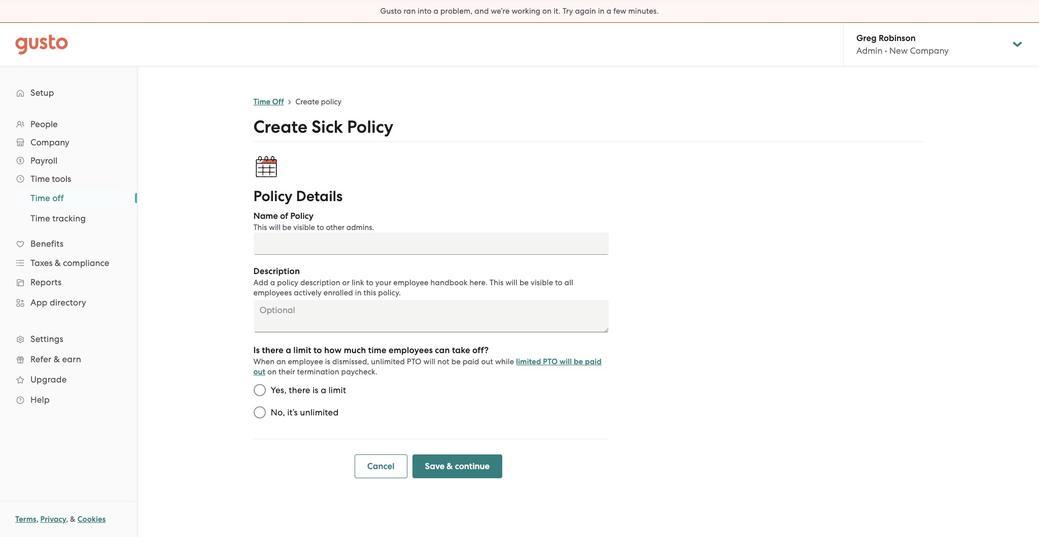 Task type: locate. For each thing, give the bounding box(es) containing it.
visible
[[293, 223, 315, 232], [531, 279, 553, 288]]

will right here.
[[506, 279, 518, 288]]

1 horizontal spatial pto
[[543, 358, 558, 367]]

time
[[253, 97, 270, 107], [30, 174, 50, 184], [30, 193, 50, 203], [30, 214, 50, 224]]

save & continue button
[[412, 455, 502, 479]]

in inside description add a policy description or link to your employee handbook here. this will be visible to all employees actively enrolled in this policy.
[[355, 289, 362, 298]]

limit up their
[[293, 346, 311, 356]]

1 horizontal spatial employees
[[389, 346, 433, 356]]

will down name
[[269, 223, 281, 232]]

time left off
[[30, 193, 50, 203]]

time tools button
[[10, 170, 127, 188]]

out inside limited pto will be paid out
[[253, 368, 266, 377]]

employee up the termination
[[288, 358, 323, 367]]

0 vertical spatial this
[[253, 223, 267, 232]]

2 paid from the left
[[585, 358, 602, 367]]

admin
[[857, 46, 883, 56]]

employees
[[253, 289, 292, 298], [389, 346, 433, 356]]

yes,
[[271, 386, 287, 396]]

privacy link
[[40, 516, 66, 525]]

1 horizontal spatial ,
[[66, 516, 68, 525]]

take
[[452, 346, 470, 356]]

policy inside name of policy this will be visible to other admins.
[[290, 211, 314, 222]]

paid
[[463, 358, 479, 367], [585, 358, 602, 367]]

taxes & compliance
[[30, 258, 109, 268]]

1 vertical spatial visible
[[531, 279, 553, 288]]

people
[[30, 119, 58, 129]]

1 , from the left
[[36, 516, 38, 525]]

be right the limited
[[574, 358, 583, 367]]

pto
[[407, 358, 422, 367], [543, 358, 558, 367]]

an
[[277, 358, 286, 367]]

new
[[890, 46, 908, 56]]

help link
[[10, 391, 127, 410]]

directory
[[50, 298, 86, 308]]

will inside description add a policy description or link to your employee handbook here. this will be visible to all employees actively enrolled in this policy.
[[506, 279, 518, 288]]

company inside greg robinson admin • new company
[[910, 46, 949, 56]]

employees down add
[[253, 289, 292, 298]]

on
[[543, 7, 552, 16], [267, 368, 277, 377]]

here.
[[470, 279, 488, 288]]

1 vertical spatial out
[[253, 368, 266, 377]]

0 vertical spatial policy
[[321, 97, 342, 107]]

company inside dropdown button
[[30, 138, 69, 148]]

will inside limited pto will be paid out
[[560, 358, 572, 367]]

on left it.
[[543, 7, 552, 16]]

time down payroll
[[30, 174, 50, 184]]

& for continue
[[447, 462, 453, 472]]

0 horizontal spatial policy
[[277, 279, 298, 288]]

company right new
[[910, 46, 949, 56]]

time for time off
[[30, 193, 50, 203]]

payroll
[[30, 156, 57, 166]]

0 horizontal spatial there
[[262, 346, 284, 356]]

policy up name
[[253, 188, 293, 206]]

policy up 'sick'
[[321, 97, 342, 107]]

be inside name of policy this will be visible to other admins.
[[282, 223, 292, 232]]

list
[[0, 115, 137, 411], [0, 188, 137, 229]]

time tracking link
[[18, 210, 127, 228]]

again
[[575, 7, 596, 16]]

a
[[434, 7, 439, 16], [607, 7, 612, 16], [270, 279, 275, 288], [286, 346, 291, 356], [321, 386, 326, 396]]

0 horizontal spatial paid
[[463, 358, 479, 367]]

be down of
[[282, 223, 292, 232]]

employee up policy. at the left
[[393, 279, 429, 288]]

limit down on their termination paycheck.
[[329, 386, 346, 396]]

compliance
[[63, 258, 109, 268]]

this inside description add a policy description or link to your employee handbook here. this will be visible to all employees actively enrolled in this policy.
[[490, 279, 504, 288]]

or
[[342, 279, 350, 288]]

&
[[55, 258, 61, 268], [54, 355, 60, 365], [447, 462, 453, 472], [70, 516, 76, 525]]

this right here.
[[490, 279, 504, 288]]

& for compliance
[[55, 258, 61, 268]]

0 vertical spatial on
[[543, 7, 552, 16]]

pto left 'not'
[[407, 358, 422, 367]]

to left other on the top left
[[317, 223, 324, 232]]

1 horizontal spatial on
[[543, 7, 552, 16]]

1 horizontal spatial unlimited
[[371, 358, 405, 367]]

1 horizontal spatial in
[[598, 7, 605, 16]]

your
[[376, 279, 392, 288]]

0 horizontal spatial unlimited
[[300, 408, 339, 418]]

on down when
[[267, 368, 277, 377]]

time for time tracking
[[30, 214, 50, 224]]

app directory link
[[10, 294, 127, 312]]

pto right the limited
[[543, 358, 558, 367]]

1 horizontal spatial this
[[490, 279, 504, 288]]

greg robinson admin • new company
[[857, 33, 949, 56]]

policy details
[[253, 188, 343, 206]]

create policy
[[296, 97, 342, 107]]

few
[[613, 7, 627, 16]]

upgrade
[[30, 375, 67, 385]]

limit
[[293, 346, 311, 356], [329, 386, 346, 396]]

0 vertical spatial limit
[[293, 346, 311, 356]]

0 horizontal spatial on
[[267, 368, 277, 377]]

0 vertical spatial create
[[296, 97, 319, 107]]

1 horizontal spatial limit
[[329, 386, 346, 396]]

be left all
[[520, 279, 529, 288]]

working
[[512, 7, 541, 16]]

name
[[253, 211, 278, 222]]

cancel
[[367, 462, 395, 472]]

employees up limited pto will be paid out
[[389, 346, 433, 356]]

paid inside limited pto will be paid out
[[585, 358, 602, 367]]

1 horizontal spatial there
[[289, 386, 310, 396]]

1 vertical spatial this
[[490, 279, 504, 288]]

in
[[598, 7, 605, 16], [355, 289, 362, 298]]

there for yes,
[[289, 386, 310, 396]]

there for is
[[262, 346, 284, 356]]

0 horizontal spatial ,
[[36, 516, 38, 525]]

0 horizontal spatial pto
[[407, 358, 422, 367]]

people button
[[10, 115, 127, 133]]

0 vertical spatial visible
[[293, 223, 315, 232]]

& inside dropdown button
[[55, 258, 61, 268]]

policy right 'sick'
[[347, 117, 393, 138]]

unlimited down yes, there is a limit
[[300, 408, 339, 418]]

try
[[563, 7, 573, 16]]

time tracking
[[30, 214, 86, 224]]

refer
[[30, 355, 51, 365]]

to left all
[[555, 279, 563, 288]]

0 vertical spatial unlimited
[[371, 358, 405, 367]]

list containing people
[[0, 115, 137, 411]]

2 list from the top
[[0, 188, 137, 229]]

0 horizontal spatial this
[[253, 223, 267, 232]]

1 horizontal spatial paid
[[585, 358, 602, 367]]

0 horizontal spatial company
[[30, 138, 69, 148]]

time left the off
[[253, 97, 270, 107]]

sick
[[312, 117, 343, 138]]

& left cookies button
[[70, 516, 76, 525]]

create for create sick policy
[[253, 117, 308, 138]]

there up an
[[262, 346, 284, 356]]

this inside name of policy this will be visible to other admins.
[[253, 223, 267, 232]]

visible left other on the top left
[[293, 223, 315, 232]]

1 horizontal spatial out
[[481, 358, 493, 367]]

0 vertical spatial there
[[262, 346, 284, 356]]

1 vertical spatial in
[[355, 289, 362, 298]]

terms link
[[15, 516, 36, 525]]

time inside dropdown button
[[30, 174, 50, 184]]

can
[[435, 346, 450, 356]]

name of policy this will be visible to other admins.
[[253, 211, 374, 232]]

1 horizontal spatial policy
[[321, 97, 342, 107]]

, left cookies
[[66, 516, 68, 525]]

0 vertical spatial policy
[[347, 117, 393, 138]]

policy down description
[[277, 279, 298, 288]]

to left how
[[314, 346, 322, 356]]

0 vertical spatial employee
[[393, 279, 429, 288]]

1 vertical spatial policy
[[277, 279, 298, 288]]

enrolled
[[324, 289, 353, 298]]

this
[[253, 223, 267, 232], [490, 279, 504, 288]]

will right the limited
[[560, 358, 572, 367]]

& inside button
[[447, 462, 453, 472]]

0 vertical spatial company
[[910, 46, 949, 56]]

paycheck.
[[341, 368, 377, 377]]

1 vertical spatial create
[[253, 117, 308, 138]]

company down people
[[30, 138, 69, 148]]

unlimited down time
[[371, 358, 405, 367]]

Name of Policy text field
[[253, 233, 609, 255]]

policy for of
[[290, 211, 314, 222]]

2 pto from the left
[[543, 358, 558, 367]]

0 horizontal spatial employee
[[288, 358, 323, 367]]

& right save
[[447, 462, 453, 472]]

1 vertical spatial employee
[[288, 358, 323, 367]]

time
[[368, 346, 387, 356]]

0 vertical spatial employees
[[253, 289, 292, 298]]

2 vertical spatial policy
[[290, 211, 314, 222]]

0 horizontal spatial employees
[[253, 289, 292, 298]]

1 vertical spatial on
[[267, 368, 277, 377]]

0 horizontal spatial visible
[[293, 223, 315, 232]]

policy
[[347, 117, 393, 138], [253, 188, 293, 206], [290, 211, 314, 222]]

will left 'not'
[[424, 358, 436, 367]]

out down when
[[253, 368, 266, 377]]

•
[[885, 46, 887, 56]]

0 horizontal spatial in
[[355, 289, 362, 298]]

1 horizontal spatial company
[[910, 46, 949, 56]]

1 vertical spatial employees
[[389, 346, 433, 356]]

out down off?
[[481, 358, 493, 367]]

will
[[269, 223, 281, 232], [506, 279, 518, 288], [424, 358, 436, 367], [560, 358, 572, 367]]

create down the off
[[253, 117, 308, 138]]

when
[[253, 358, 275, 367]]

1 horizontal spatial employee
[[393, 279, 429, 288]]

1 vertical spatial company
[[30, 138, 69, 148]]

benefits
[[30, 239, 63, 249]]

time for time tools
[[30, 174, 50, 184]]

policy right of
[[290, 211, 314, 222]]

a right add
[[270, 279, 275, 288]]

1 horizontal spatial visible
[[531, 279, 553, 288]]

create right the off
[[296, 97, 319, 107]]

refer & earn link
[[10, 351, 127, 369]]

0 vertical spatial is
[[325, 358, 330, 367]]

in down link
[[355, 289, 362, 298]]

benefits link
[[10, 235, 127, 253]]

unlimited
[[371, 358, 405, 367], [300, 408, 339, 418]]

there right yes,
[[289, 386, 310, 396]]

time down time off
[[30, 214, 50, 224]]

be
[[282, 223, 292, 232], [520, 279, 529, 288], [452, 358, 461, 367], [574, 358, 583, 367]]

1 paid from the left
[[463, 358, 479, 367]]

1 vertical spatial there
[[289, 386, 310, 396]]

is down the termination
[[313, 386, 319, 396]]

& left earn at the bottom left of the page
[[54, 355, 60, 365]]

1 list from the top
[[0, 115, 137, 411]]

details
[[296, 188, 343, 206]]

0 horizontal spatial out
[[253, 368, 266, 377]]

be inside description add a policy description or link to your employee handbook here. this will be visible to all employees actively enrolled in this policy.
[[520, 279, 529, 288]]

list containing time off
[[0, 188, 137, 229]]

this down name
[[253, 223, 267, 232]]

0 vertical spatial in
[[598, 7, 605, 16]]

no,
[[271, 408, 285, 418]]

0 horizontal spatial is
[[313, 386, 319, 396]]

is up on their termination paycheck.
[[325, 358, 330, 367]]

1 vertical spatial is
[[313, 386, 319, 396]]

there
[[262, 346, 284, 356], [289, 386, 310, 396]]

visible left all
[[531, 279, 553, 288]]

, left privacy link
[[36, 516, 38, 525]]

a down on their termination paycheck.
[[321, 386, 326, 396]]

in right again
[[598, 7, 605, 16]]

Description text field
[[253, 300, 609, 333]]

0 horizontal spatial limit
[[293, 346, 311, 356]]

it's
[[287, 408, 298, 418]]

& right "taxes" in the top of the page
[[55, 258, 61, 268]]



Task type: describe. For each thing, give the bounding box(es) containing it.
policy for sick
[[347, 117, 393, 138]]

a inside description add a policy description or link to your employee handbook here. this will be visible to all employees actively enrolled in this policy.
[[270, 279, 275, 288]]

1 vertical spatial policy
[[253, 188, 293, 206]]

0 vertical spatial out
[[481, 358, 493, 367]]

save & continue
[[425, 462, 490, 472]]

description add a policy description or link to your employee handbook here. this will be visible to all employees actively enrolled in this policy.
[[253, 266, 573, 298]]

a up an
[[286, 346, 291, 356]]

off
[[52, 193, 64, 203]]

time off
[[30, 193, 64, 203]]

tracking
[[52, 214, 86, 224]]

description
[[253, 266, 300, 277]]

to up this
[[366, 279, 374, 288]]

dismissed,
[[332, 358, 369, 367]]

actively
[[294, 289, 322, 298]]

company button
[[10, 133, 127, 152]]

their
[[279, 368, 295, 377]]

visible inside name of policy this will be visible to other admins.
[[293, 223, 315, 232]]

gusto
[[380, 7, 402, 16]]

robinson
[[879, 33, 916, 44]]

taxes & compliance button
[[10, 254, 127, 273]]

is
[[253, 346, 260, 356]]

reports
[[30, 278, 62, 288]]

description
[[300, 279, 340, 288]]

cookies
[[78, 516, 106, 525]]

is there a limit to how much time employees can take off?
[[253, 346, 489, 356]]

time off link
[[253, 97, 284, 107]]

be down take
[[452, 358, 461, 367]]

no, it's unlimited
[[271, 408, 339, 418]]

setup link
[[10, 84, 127, 102]]

cookies button
[[78, 514, 106, 526]]

policy inside description add a policy description or link to your employee handbook here. this will be visible to all employees actively enrolled in this policy.
[[277, 279, 298, 288]]

while
[[495, 358, 514, 367]]

limited pto will be paid out link
[[253, 358, 602, 377]]

will inside name of policy this will be visible to other admins.
[[269, 223, 281, 232]]

1 vertical spatial limit
[[329, 386, 346, 396]]

this
[[364, 289, 376, 298]]

No, it's unlimited radio
[[248, 402, 271, 424]]

on their termination paycheck.
[[266, 368, 377, 377]]

reports link
[[10, 274, 127, 292]]

we're
[[491, 7, 510, 16]]

limited pto will be paid out
[[253, 358, 602, 377]]

into
[[418, 7, 432, 16]]

gusto navigation element
[[0, 66, 137, 427]]

taxes
[[30, 258, 53, 268]]

terms , privacy , & cookies
[[15, 516, 106, 525]]

time tools
[[30, 174, 71, 184]]

handbook
[[431, 279, 468, 288]]

refer & earn
[[30, 355, 81, 365]]

be inside limited pto will be paid out
[[574, 358, 583, 367]]

help
[[30, 395, 50, 405]]

employee inside description add a policy description or link to your employee handbook here. this will be visible to all employees actively enrolled in this policy.
[[393, 279, 429, 288]]

problem,
[[440, 7, 473, 16]]

2 , from the left
[[66, 516, 68, 525]]

policy.
[[378, 289, 401, 298]]

privacy
[[40, 516, 66, 525]]

1 pto from the left
[[407, 358, 422, 367]]

minutes.
[[628, 7, 659, 16]]

setup
[[30, 88, 54, 98]]

not
[[438, 358, 450, 367]]

1 horizontal spatial is
[[325, 358, 330, 367]]

yes, there is a limit
[[271, 386, 346, 396]]

a right into
[[434, 7, 439, 16]]

tools
[[52, 174, 71, 184]]

save
[[425, 462, 445, 472]]

& for earn
[[54, 355, 60, 365]]

off?
[[472, 346, 489, 356]]

greg
[[857, 33, 877, 44]]

ran
[[404, 7, 416, 16]]

off
[[272, 97, 284, 107]]

app
[[30, 298, 47, 308]]

1 vertical spatial unlimited
[[300, 408, 339, 418]]

gusto ran into a problem, and we're working on it. try again in a few minutes.
[[380, 7, 659, 16]]

to inside name of policy this will be visible to other admins.
[[317, 223, 324, 232]]

app directory
[[30, 298, 86, 308]]

much
[[344, 346, 366, 356]]

link
[[352, 279, 364, 288]]

time off
[[253, 97, 284, 107]]

payroll button
[[10, 152, 127, 170]]

how
[[324, 346, 342, 356]]

visible inside description add a policy description or link to your employee handbook here. this will be visible to all employees actively enrolled in this policy.
[[531, 279, 553, 288]]

of
[[280, 211, 288, 222]]

cancel button
[[355, 455, 407, 479]]

employees inside description add a policy description or link to your employee handbook here. this will be visible to all employees actively enrolled in this policy.
[[253, 289, 292, 298]]

limited
[[516, 358, 541, 367]]

time for time off
[[253, 97, 270, 107]]

upgrade link
[[10, 371, 127, 389]]

time off link
[[18, 189, 127, 208]]

continue
[[455, 462, 490, 472]]

home image
[[15, 34, 68, 55]]

pto inside limited pto will be paid out
[[543, 358, 558, 367]]

Yes, there is a limit radio
[[248, 380, 271, 402]]

all
[[565, 279, 573, 288]]

termination
[[297, 368, 339, 377]]

create for create policy
[[296, 97, 319, 107]]

settings link
[[10, 330, 127, 349]]

a left few
[[607, 7, 612, 16]]

and
[[475, 7, 489, 16]]

create sick policy
[[253, 117, 393, 138]]



Task type: vqa. For each thing, say whether or not it's contained in the screenshot.
leftmost This
yes



